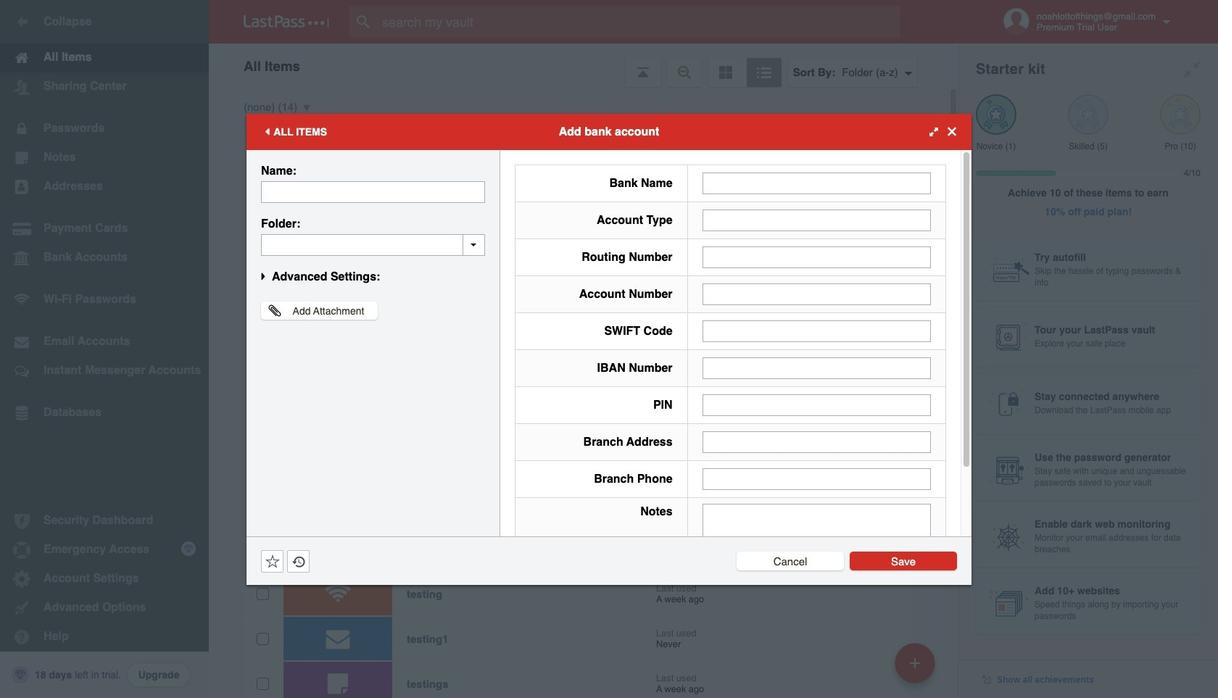 Task type: describe. For each thing, give the bounding box(es) containing it.
lastpass image
[[244, 15, 329, 28]]

new item navigation
[[890, 639, 945, 699]]

vault options navigation
[[209, 44, 959, 87]]

Search search field
[[350, 6, 929, 38]]

main navigation navigation
[[0, 0, 209, 699]]



Task type: locate. For each thing, give the bounding box(es) containing it.
None text field
[[703, 209, 932, 231], [703, 283, 932, 305], [703, 431, 932, 453], [703, 468, 932, 490], [703, 209, 932, 231], [703, 283, 932, 305], [703, 431, 932, 453], [703, 468, 932, 490]]

dialog
[[247, 114, 972, 603]]

new item image
[[911, 658, 921, 669]]

None text field
[[703, 172, 932, 194], [261, 181, 485, 203], [261, 234, 485, 256], [703, 246, 932, 268], [703, 320, 932, 342], [703, 357, 932, 379], [703, 394, 932, 416], [703, 504, 932, 594], [703, 172, 932, 194], [261, 181, 485, 203], [261, 234, 485, 256], [703, 246, 932, 268], [703, 320, 932, 342], [703, 357, 932, 379], [703, 394, 932, 416], [703, 504, 932, 594]]

search my vault text field
[[350, 6, 929, 38]]



